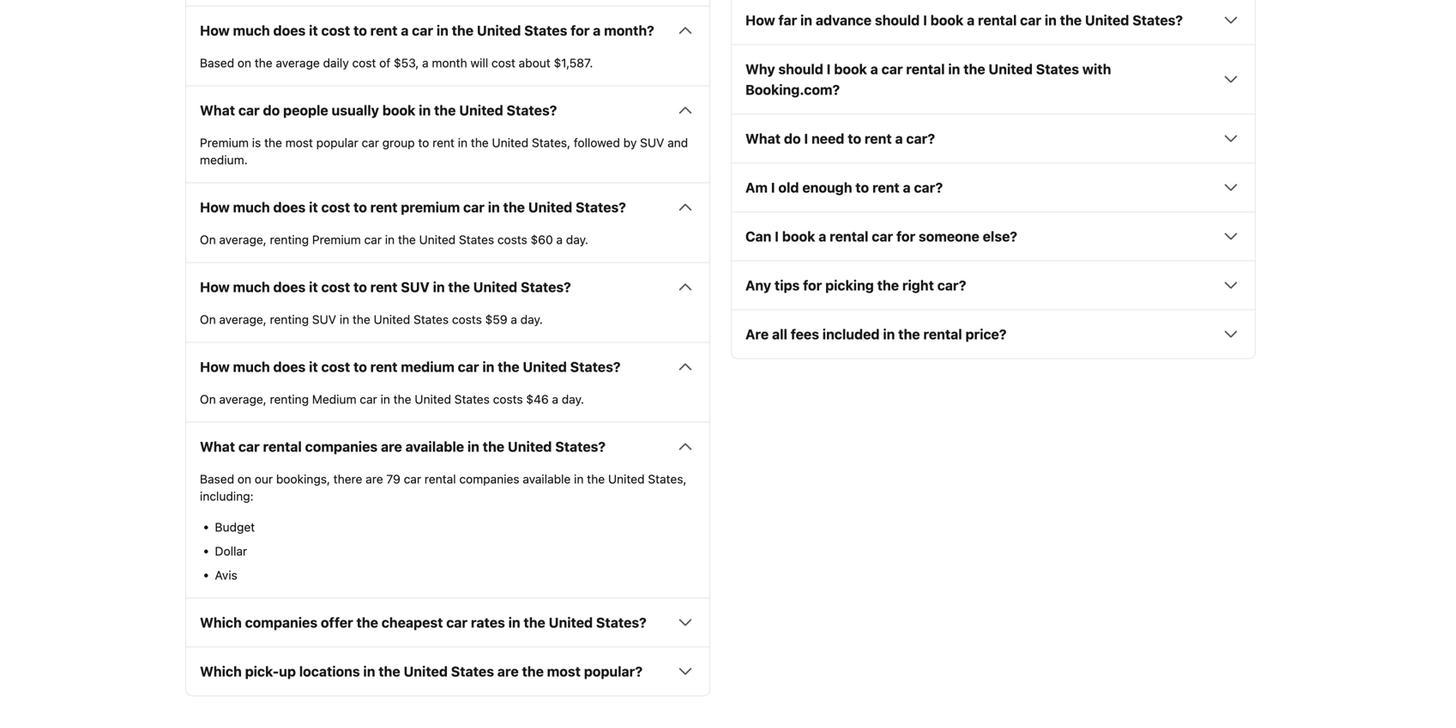 Task type: describe. For each thing, give the bounding box(es) containing it.
1 horizontal spatial should
[[875, 12, 920, 28]]

how much does it cost to rent a car in the united states for a month?
[[200, 22, 655, 38]]

book up why should i book a car rental in the united states with booking.com?
[[931, 12, 964, 28]]

based on our bookings, there are 79 car rental companies available in the united states, including:
[[200, 472, 687, 503]]

all
[[772, 326, 788, 342]]

how far in advance should i book a rental car in the united states?
[[746, 12, 1184, 28]]

what do i need to rent a car?
[[746, 130, 936, 147]]

states, inside based on our bookings, there are 79 car rental companies available in the united states, including:
[[648, 472, 687, 486]]

why
[[746, 61, 776, 77]]

suv inside dropdown button
[[401, 279, 430, 295]]

1 horizontal spatial for
[[803, 277, 822, 293]]

based for how
[[200, 56, 234, 70]]

popular?
[[584, 663, 643, 680]]

renting for how much does it cost to rent suv in the united states?
[[270, 312, 309, 326]]

what do i need to rent a car? button
[[746, 128, 1242, 149]]

rates
[[471, 614, 505, 631]]

suv inside premium is the most popular car group to rent in the united states, followed by suv and medium.
[[640, 135, 665, 150]]

states down how much does it cost to rent suv in the united states? dropdown button
[[414, 312, 449, 326]]

states down how much does it cost to rent medium car in the united states? dropdown button
[[455, 392, 490, 406]]

rent right need
[[865, 130, 892, 147]]

book up group
[[383, 102, 416, 118]]

average, for how much does it cost to rent premium car in the united states?
[[219, 232, 267, 247]]

companies inside based on our bookings, there are 79 car rental companies available in the united states, including:
[[460, 472, 520, 486]]

united inside why should i book a car rental in the united states with booking.com?
[[989, 61, 1033, 77]]

much for how much does it cost to rent a car in the united states for a month?
[[233, 22, 270, 38]]

0 vertical spatial are
[[381, 438, 402, 455]]

which companies offer the cheapest car rates  in the united states?
[[200, 614, 647, 631]]

the inside why should i book a car rental in the united states with booking.com?
[[964, 61, 986, 77]]

how much does it cost to rent a car in the united states for a month? button
[[200, 20, 696, 41]]

price?
[[966, 326, 1007, 342]]

most inside dropdown button
[[547, 663, 581, 680]]

much for how much does it cost to rent premium car in the united states?
[[233, 199, 270, 215]]

month
[[432, 56, 467, 70]]

what for what car do people usually book in the united states?
[[200, 102, 235, 118]]

it for medium
[[309, 359, 318, 375]]

states, inside premium is the most popular car group to rent in the united states, followed by suv and medium.
[[532, 135, 571, 150]]

included
[[823, 326, 880, 342]]

to inside premium is the most popular car group to rent in the united states, followed by suv and medium.
[[418, 135, 429, 150]]

it for suv
[[309, 279, 318, 295]]

does for how much does it cost to rent premium car in the united states?
[[273, 199, 306, 215]]

a up why should i book a car rental in the united states with booking.com? dropdown button
[[967, 12, 975, 28]]

premium is the most popular car group to rent in the united states, followed by suv and medium.
[[200, 135, 688, 167]]

how much does it cost to rent premium car in the united states?
[[200, 199, 626, 215]]

bookings,
[[276, 472, 330, 486]]

far
[[779, 12, 798, 28]]

else?
[[983, 228, 1018, 244]]

budget
[[215, 520, 255, 534]]

a down "enough"
[[819, 228, 827, 244]]

$53,
[[394, 56, 419, 70]]

0 vertical spatial for
[[571, 22, 590, 38]]

car inside premium is the most popular car group to rent in the united states, followed by suv and medium.
[[362, 135, 379, 150]]

pick-
[[245, 663, 279, 680]]

states down "how much does it cost to rent premium car in the united states?" dropdown button on the left top
[[459, 232, 494, 247]]

rental inside based on our bookings, there are 79 car rental companies available in the united states, including:
[[425, 472, 456, 486]]

i inside why should i book a car rental in the united states with booking.com?
[[827, 61, 831, 77]]

need
[[812, 130, 845, 147]]

locations
[[299, 663, 360, 680]]

which pick-up locations in the united states are the most popular? button
[[200, 661, 696, 682]]

united inside based on our bookings, there are 79 car rental companies available in the united states, including:
[[608, 472, 645, 486]]

booking.com?
[[746, 81, 840, 98]]

average
[[276, 56, 320, 70]]

are all fees included in the rental price? button
[[746, 324, 1242, 344]]

does for how much does it cost to rent medium car in the united states?
[[273, 359, 306, 375]]

to up the medium
[[354, 359, 367, 375]]

advance
[[816, 12, 872, 28]]

do inside what do i need to rent a car? dropdown button
[[784, 130, 801, 147]]

in inside premium is the most popular car group to rent in the united states, followed by suv and medium.
[[458, 135, 468, 150]]

a up $53, on the top of page
[[401, 22, 409, 38]]

a inside why should i book a car rental in the united states with booking.com?
[[871, 61, 879, 77]]

will
[[471, 56, 489, 70]]

rent inside 'dropdown button'
[[873, 179, 900, 196]]

any tips for picking the right car? button
[[746, 275, 1242, 295]]

cheapest
[[382, 614, 443, 631]]

on for much
[[238, 56, 251, 70]]

which for which companies offer the cheapest car rates  in the united states?
[[200, 614, 242, 631]]

our
[[255, 472, 273, 486]]

any
[[746, 277, 772, 293]]

much for how much does it cost to rent suv in the united states?
[[233, 279, 270, 295]]

dollar
[[215, 544, 247, 558]]

am
[[746, 179, 768, 196]]

how much does it cost to rent medium car in the united states?
[[200, 359, 621, 375]]

cost for suv
[[321, 279, 350, 295]]

up
[[279, 663, 296, 680]]

including:
[[200, 489, 254, 503]]

do inside what car do people usually book in the united states? dropdown button
[[263, 102, 280, 118]]

month?
[[604, 22, 655, 38]]

there
[[334, 472, 363, 486]]

states down rates at the bottom of the page
[[451, 663, 494, 680]]

a down why should i book a car rental in the united states with booking.com?
[[896, 130, 903, 147]]

rent inside premium is the most popular car group to rent in the united states, followed by suv and medium.
[[433, 135, 455, 150]]

can i book a rental car for someone else? button
[[746, 226, 1242, 247]]

avis
[[215, 568, 238, 582]]

rental inside how far in advance should i book a rental car in the united states? dropdown button
[[978, 12, 1017, 28]]

with
[[1083, 61, 1112, 77]]

cost right will
[[492, 56, 516, 70]]

which for which pick-up locations in the united states are the most popular?
[[200, 663, 242, 680]]

which pick-up locations in the united states are the most popular?
[[200, 663, 643, 680]]

a right $53, on the top of page
[[422, 56, 429, 70]]

how much does it cost to rent suv in the united states?
[[200, 279, 571, 295]]

medium
[[312, 392, 357, 406]]

tips
[[775, 277, 800, 293]]

book inside why should i book a car rental in the united states with booking.com?
[[834, 61, 868, 77]]

are all fees included in the rental price?
[[746, 326, 1007, 342]]

are
[[746, 326, 769, 342]]

based for what
[[200, 472, 234, 486]]

how much does it cost to rent medium car in the united states? button
[[200, 356, 696, 377]]

am i old enough to rent a car?
[[746, 179, 943, 196]]

how for how much does it cost to rent suv in the united states?
[[200, 279, 230, 295]]

much for how much does it cost to rent medium car in the united states?
[[233, 359, 270, 375]]

car? for what do i need to rent a car?
[[907, 130, 936, 147]]

on average, renting medium car in the united states costs $46 a day.
[[200, 392, 584, 406]]

a up can i book a rental car for someone else?
[[903, 179, 911, 196]]

daily
[[323, 56, 349, 70]]

1 vertical spatial costs
[[452, 312, 482, 326]]

what car do people usually book in the united states? button
[[200, 100, 696, 120]]

how much does it cost to rent suv in the united states? button
[[200, 277, 696, 297]]

$60
[[531, 232, 553, 247]]

states? inside how far in advance should i book a rental car in the united states? dropdown button
[[1133, 12, 1184, 28]]

car inside based on our bookings, there are 79 car rental companies available in the united states, including:
[[404, 472, 421, 486]]



Task type: locate. For each thing, give the bounding box(es) containing it.
costs for medium
[[493, 392, 523, 406]]

2 renting from the top
[[270, 312, 309, 326]]

right
[[903, 277, 935, 293]]

how
[[746, 12, 776, 28], [200, 22, 230, 38], [200, 199, 230, 215], [200, 279, 230, 295], [200, 359, 230, 375]]

followed
[[574, 135, 620, 150]]

premium up medium.
[[200, 135, 249, 150]]

day. for how much does it cost to rent medium car in the united states?
[[562, 392, 584, 406]]

united
[[1086, 12, 1130, 28], [477, 22, 521, 38], [989, 61, 1033, 77], [459, 102, 504, 118], [492, 135, 529, 150], [528, 199, 573, 215], [419, 232, 456, 247], [473, 279, 518, 295], [374, 312, 410, 326], [523, 359, 567, 375], [415, 392, 451, 406], [508, 438, 552, 455], [608, 472, 645, 486], [549, 614, 593, 631], [404, 663, 448, 680]]

a right $46
[[552, 392, 559, 406]]

i right can
[[775, 228, 779, 244]]

0 horizontal spatial should
[[779, 61, 824, 77]]

how inside how far in advance should i book a rental car in the united states? dropdown button
[[746, 12, 776, 28]]

to right need
[[848, 130, 862, 147]]

2 much from the top
[[233, 199, 270, 215]]

are
[[381, 438, 402, 455], [366, 472, 383, 486], [498, 663, 519, 680]]

car? right right
[[938, 277, 967, 293]]

costs left the $59 at the left top
[[452, 312, 482, 326]]

for inside 'dropdown button'
[[897, 228, 916, 244]]

premium
[[401, 199, 460, 215]]

average, for how much does it cost to rent medium car in the united states?
[[219, 392, 267, 406]]

car? down why should i book a car rental in the united states with booking.com?
[[907, 130, 936, 147]]

do left need
[[784, 130, 801, 147]]

in
[[801, 12, 813, 28], [1045, 12, 1057, 28], [437, 22, 449, 38], [949, 61, 961, 77], [419, 102, 431, 118], [458, 135, 468, 150], [488, 199, 500, 215], [385, 232, 395, 247], [433, 279, 445, 295], [340, 312, 349, 326], [883, 326, 895, 342], [483, 359, 495, 375], [381, 392, 390, 406], [468, 438, 480, 455], [574, 472, 584, 486], [509, 614, 521, 631], [363, 663, 375, 680]]

i up 'booking.com?'
[[827, 61, 831, 77]]

does for how much does it cost to rent suv in the united states?
[[273, 279, 306, 295]]

1 vertical spatial what
[[746, 130, 781, 147]]

0 vertical spatial available
[[406, 438, 464, 455]]

i left old
[[771, 179, 776, 196]]

popular
[[316, 135, 359, 150]]

most left popular?
[[547, 663, 581, 680]]

any tips for picking the right car?
[[746, 277, 967, 293]]

2 horizontal spatial suv
[[640, 135, 665, 150]]

1 vertical spatial car?
[[914, 179, 943, 196]]

for left the 'someone'
[[897, 228, 916, 244]]

rent up on average, renting medium car in the united states costs $46 a day.
[[370, 359, 398, 375]]

$59
[[485, 312, 508, 326]]

to right group
[[418, 135, 429, 150]]

suv down on average, renting premium car in the united states costs $60 a day.
[[401, 279, 430, 295]]

states inside why should i book a car rental in the united states with booking.com?
[[1037, 61, 1080, 77]]

0 horizontal spatial for
[[571, 22, 590, 38]]

2 vertical spatial for
[[803, 277, 822, 293]]

what car rental companies are available in the united states? button
[[200, 436, 696, 457]]

it up average
[[309, 22, 318, 38]]

0 horizontal spatial available
[[406, 438, 464, 455]]

1 renting from the top
[[270, 232, 309, 247]]

1 on from the top
[[200, 232, 216, 247]]

companies down what car rental companies are available in the united states? dropdown button
[[460, 472, 520, 486]]

are left 79
[[366, 472, 383, 486]]

available inside dropdown button
[[406, 438, 464, 455]]

most
[[286, 135, 313, 150], [547, 663, 581, 680]]

premium
[[200, 135, 249, 150], [312, 232, 361, 247]]

costs left $60
[[498, 232, 528, 247]]

on inside based on our bookings, there are 79 car rental companies available in the united states, including:
[[238, 472, 251, 486]]

to inside 'dropdown button'
[[856, 179, 870, 196]]

1 vertical spatial companies
[[460, 472, 520, 486]]

rent up of
[[370, 22, 398, 38]]

states? inside how much does it cost to rent medium car in the united states? dropdown button
[[570, 359, 621, 375]]

most down people
[[286, 135, 313, 150]]

2 based from the top
[[200, 472, 234, 486]]

day. right $46
[[562, 392, 584, 406]]

how inside how much does it cost to rent medium car in the united states? dropdown button
[[200, 359, 230, 375]]

rental left price?
[[924, 326, 963, 342]]

day.
[[566, 232, 589, 247], [521, 312, 543, 326], [562, 392, 584, 406]]

do
[[263, 102, 280, 118], [784, 130, 801, 147]]

0 horizontal spatial do
[[263, 102, 280, 118]]

to up on average, renting premium car in the united states costs $60 a day.
[[354, 199, 367, 215]]

cost up on average, renting suv in the united states costs $59 a day.
[[321, 279, 350, 295]]

usually
[[332, 102, 379, 118]]

0 vertical spatial premium
[[200, 135, 249, 150]]

based on the average daily cost of $53, a month will cost about $1,587.
[[200, 56, 593, 70]]

suv
[[640, 135, 665, 150], [401, 279, 430, 295], [312, 312, 336, 326]]

should up 'booking.com?'
[[779, 61, 824, 77]]

group
[[383, 135, 415, 150]]

suv right by in the top left of the page
[[640, 135, 665, 150]]

0 vertical spatial based
[[200, 56, 234, 70]]

1 horizontal spatial available
[[523, 472, 571, 486]]

2 vertical spatial car?
[[938, 277, 967, 293]]

how inside how much does it cost to rent a car in the united states for a month? dropdown button
[[200, 22, 230, 38]]

car?
[[907, 130, 936, 147], [914, 179, 943, 196], [938, 277, 967, 293]]

which inside dropdown button
[[200, 614, 242, 631]]

0 vertical spatial day.
[[566, 232, 589, 247]]

am i old enough to rent a car? button
[[746, 177, 1242, 198]]

do left people
[[263, 102, 280, 118]]

a left month?
[[593, 22, 601, 38]]

based inside based on our bookings, there are 79 car rental companies available in the united states, including:
[[200, 472, 234, 486]]

on left our
[[238, 472, 251, 486]]

in inside based on our bookings, there are 79 car rental companies available in the united states, including:
[[574, 472, 584, 486]]

day. right $60
[[566, 232, 589, 247]]

it
[[309, 22, 318, 38], [309, 199, 318, 215], [309, 279, 318, 295], [309, 359, 318, 375]]

2 horizontal spatial for
[[897, 228, 916, 244]]

what up including:
[[200, 438, 235, 455]]

which inside dropdown button
[[200, 663, 242, 680]]

how for how far in advance should i book a rental car in the united states?
[[746, 12, 776, 28]]

1 horizontal spatial suv
[[401, 279, 430, 295]]

1 vertical spatial suv
[[401, 279, 430, 295]]

0 vertical spatial renting
[[270, 232, 309, 247]]

1 does from the top
[[273, 22, 306, 38]]

rent up on average, renting premium car in the united states costs $60 a day.
[[370, 199, 398, 215]]

are down rates at the bottom of the page
[[498, 663, 519, 680]]

0 vertical spatial suv
[[640, 135, 665, 150]]

most inside premium is the most popular car group to rent in the united states, followed by suv and medium.
[[286, 135, 313, 150]]

premium up "how much does it cost to rent suv in the united states?"
[[312, 232, 361, 247]]

0 horizontal spatial suv
[[312, 312, 336, 326]]

2 vertical spatial companies
[[245, 614, 318, 631]]

rental inside dropdown button
[[924, 326, 963, 342]]

0 vertical spatial on
[[238, 56, 251, 70]]

to right "enough"
[[856, 179, 870, 196]]

available
[[406, 438, 464, 455], [523, 472, 571, 486]]

on for how much does it cost to rent suv in the united states?
[[200, 312, 216, 326]]

costs for premium
[[498, 232, 528, 247]]

book down advance
[[834, 61, 868, 77]]

1 vertical spatial renting
[[270, 312, 309, 326]]

rental up why should i book a car rental in the united states with booking.com? dropdown button
[[978, 12, 1017, 28]]

premium inside premium is the most popular car group to rent in the united states, followed by suv and medium.
[[200, 135, 249, 150]]

it up on average, renting suv in the united states costs $59 a day.
[[309, 279, 318, 295]]

what up medium.
[[200, 102, 235, 118]]

1 vertical spatial day.
[[521, 312, 543, 326]]

which companies offer the cheapest car rates  in the united states? button
[[200, 612, 696, 633]]

3 on from the top
[[200, 392, 216, 406]]

on average, renting premium car in the united states costs $60 a day.
[[200, 232, 589, 247]]

why should i book a car rental in the united states with booking.com?
[[746, 61, 1112, 98]]

i left need
[[805, 130, 809, 147]]

1 horizontal spatial do
[[784, 130, 801, 147]]

on left average
[[238, 56, 251, 70]]

the inside based on our bookings, there are 79 car rental companies available in the united states, including:
[[587, 472, 605, 486]]

1 vertical spatial premium
[[312, 232, 361, 247]]

are up 79
[[381, 438, 402, 455]]

how for how much does it cost to rent a car in the united states for a month?
[[200, 22, 230, 38]]

0 vertical spatial car?
[[907, 130, 936, 147]]

enough
[[803, 179, 853, 196]]

on
[[200, 232, 216, 247], [200, 312, 216, 326], [200, 392, 216, 406]]

cost left of
[[352, 56, 376, 70]]

states?
[[1133, 12, 1184, 28], [507, 102, 557, 118], [576, 199, 626, 215], [521, 279, 571, 295], [570, 359, 621, 375], [555, 438, 606, 455], [596, 614, 647, 631]]

1 on from the top
[[238, 56, 251, 70]]

should right advance
[[875, 12, 920, 28]]

states? inside what car do people usually book in the united states? dropdown button
[[507, 102, 557, 118]]

available inside based on our bookings, there are 79 car rental companies available in the united states, including:
[[523, 472, 571, 486]]

by
[[624, 135, 637, 150]]

1 much from the top
[[233, 22, 270, 38]]

it for a
[[309, 22, 318, 38]]

states? inside how much does it cost to rent suv in the united states? dropdown button
[[521, 279, 571, 295]]

2 vertical spatial renting
[[270, 392, 309, 406]]

2 vertical spatial suv
[[312, 312, 336, 326]]

cost up the 'daily' on the top left of page
[[321, 22, 350, 38]]

average, for how much does it cost to rent suv in the united states?
[[219, 312, 267, 326]]

can i book a rental car for someone else?
[[746, 228, 1018, 244]]

1 vertical spatial most
[[547, 663, 581, 680]]

on for how much does it cost to rent medium car in the united states?
[[200, 392, 216, 406]]

what for what car rental companies are available in the united states?
[[200, 438, 235, 455]]

1 vertical spatial available
[[523, 472, 571, 486]]

to
[[354, 22, 367, 38], [848, 130, 862, 147], [418, 135, 429, 150], [856, 179, 870, 196], [354, 199, 367, 215], [354, 279, 367, 295], [354, 359, 367, 375]]

what car rental companies are available in the united states?
[[200, 438, 606, 455]]

renting for how much does it cost to rent medium car in the united states?
[[270, 392, 309, 406]]

2 vertical spatial costs
[[493, 392, 523, 406]]

book inside 'dropdown button'
[[783, 228, 816, 244]]

2 vertical spatial day.
[[562, 392, 584, 406]]

1 it from the top
[[309, 22, 318, 38]]

available up based on our bookings, there are 79 car rental companies available in the united states, including: on the bottom of page
[[406, 438, 464, 455]]

0 vertical spatial average,
[[219, 232, 267, 247]]

0 vertical spatial which
[[200, 614, 242, 631]]

rent up can i book a rental car for someone else?
[[873, 179, 900, 196]]

1 vertical spatial states,
[[648, 472, 687, 486]]

car? inside 'dropdown button'
[[914, 179, 943, 196]]

states up about
[[525, 22, 568, 38]]

renting for how much does it cost to rent premium car in the united states?
[[270, 232, 309, 247]]

2 average, from the top
[[219, 312, 267, 326]]

rental up picking
[[830, 228, 869, 244]]

0 vertical spatial should
[[875, 12, 920, 28]]

which
[[200, 614, 242, 631], [200, 663, 242, 680]]

2 vertical spatial average,
[[219, 392, 267, 406]]

1 vertical spatial are
[[366, 472, 383, 486]]

it down popular
[[309, 199, 318, 215]]

3 much from the top
[[233, 279, 270, 295]]

rental
[[978, 12, 1017, 28], [907, 61, 945, 77], [830, 228, 869, 244], [924, 326, 963, 342], [263, 438, 302, 455], [425, 472, 456, 486]]

on for car
[[238, 472, 251, 486]]

car inside 'dropdown button'
[[872, 228, 894, 244]]

2 it from the top
[[309, 199, 318, 215]]

suv down "how much does it cost to rent suv in the united states?"
[[312, 312, 336, 326]]

medium
[[401, 359, 455, 375]]

states,
[[532, 135, 571, 150], [648, 472, 687, 486]]

book
[[931, 12, 964, 28], [834, 61, 868, 77], [383, 102, 416, 118], [783, 228, 816, 244]]

fees
[[791, 326, 820, 342]]

it up the medium
[[309, 359, 318, 375]]

what car do people usually book in the united states?
[[200, 102, 557, 118]]

to up based on the average daily cost of $53, a month will cost about $1,587.
[[354, 22, 367, 38]]

for up '$1,587.'
[[571, 22, 590, 38]]

cost up the medium
[[321, 359, 350, 375]]

car? for am i old enough to rent a car?
[[914, 179, 943, 196]]

how for how much does it cost to rent premium car in the united states?
[[200, 199, 230, 215]]

for right tips
[[803, 277, 822, 293]]

4 much from the top
[[233, 359, 270, 375]]

3 renting from the top
[[270, 392, 309, 406]]

in inside why should i book a car rental in the united states with booking.com?
[[949, 61, 961, 77]]

states? inside which companies offer the cheapest car rates  in the united states? dropdown button
[[596, 614, 647, 631]]

0 horizontal spatial states,
[[532, 135, 571, 150]]

rental down what car rental companies are available in the united states? dropdown button
[[425, 472, 456, 486]]

people
[[283, 102, 329, 118]]

2 which from the top
[[200, 663, 242, 680]]

based up including:
[[200, 472, 234, 486]]

0 vertical spatial do
[[263, 102, 280, 118]]

3 it from the top
[[309, 279, 318, 295]]

picking
[[826, 277, 874, 293]]

1 horizontal spatial states,
[[648, 472, 687, 486]]

about
[[519, 56, 551, 70]]

which down avis
[[200, 614, 242, 631]]

$46
[[526, 392, 549, 406]]

2 vertical spatial on
[[200, 392, 216, 406]]

much
[[233, 22, 270, 38], [233, 199, 270, 215], [233, 279, 270, 295], [233, 359, 270, 375]]

i inside dropdown button
[[805, 130, 809, 147]]

medium.
[[200, 153, 248, 167]]

4 does from the top
[[273, 359, 306, 375]]

rent down what car do people usually book in the united states? dropdown button
[[433, 135, 455, 150]]

states
[[525, 22, 568, 38], [1037, 61, 1080, 77], [459, 232, 494, 247], [414, 312, 449, 326], [455, 392, 490, 406], [451, 663, 494, 680]]

0 vertical spatial what
[[200, 102, 235, 118]]

should inside why should i book a car rental in the united states with booking.com?
[[779, 61, 824, 77]]

rent
[[370, 22, 398, 38], [865, 130, 892, 147], [433, 135, 455, 150], [873, 179, 900, 196], [370, 199, 398, 215], [370, 279, 398, 295], [370, 359, 398, 375]]

on for how much does it cost to rent premium car in the united states?
[[200, 232, 216, 247]]

renting
[[270, 232, 309, 247], [270, 312, 309, 326], [270, 392, 309, 406]]

old
[[779, 179, 799, 196]]

rent up on average, renting suv in the united states costs $59 a day.
[[370, 279, 398, 295]]

1 based from the top
[[200, 56, 234, 70]]

what for what do i need to rent a car?
[[746, 130, 781, 147]]

day. for how much does it cost to rent premium car in the united states?
[[566, 232, 589, 247]]

on average, renting suv in the united states costs $59 a day.
[[200, 312, 543, 326]]

offer
[[321, 614, 353, 631]]

companies
[[305, 438, 378, 455], [460, 472, 520, 486], [245, 614, 318, 631]]

a right $60
[[557, 232, 563, 247]]

0 horizontal spatial most
[[286, 135, 313, 150]]

0 horizontal spatial premium
[[200, 135, 249, 150]]

book right can
[[783, 228, 816, 244]]

states? inside what car rental companies are available in the united states? dropdown button
[[555, 438, 606, 455]]

1 average, from the top
[[219, 232, 267, 247]]

what up am
[[746, 130, 781, 147]]

1 horizontal spatial premium
[[312, 232, 361, 247]]

a down advance
[[871, 61, 879, 77]]

cost down popular
[[321, 199, 350, 215]]

4 it from the top
[[309, 359, 318, 375]]

1 vertical spatial average,
[[219, 312, 267, 326]]

2 on from the top
[[238, 472, 251, 486]]

1 vertical spatial based
[[200, 472, 234, 486]]

1 horizontal spatial most
[[547, 663, 581, 680]]

2 vertical spatial are
[[498, 663, 519, 680]]

rental up our
[[263, 438, 302, 455]]

of
[[379, 56, 391, 70]]

i up why should i book a car rental in the united states with booking.com?
[[924, 12, 928, 28]]

2 does from the top
[[273, 199, 306, 215]]

someone
[[919, 228, 980, 244]]

2 vertical spatial what
[[200, 438, 235, 455]]

0 vertical spatial states,
[[532, 135, 571, 150]]

rental down how far in advance should i book a rental car in the united states?
[[907, 61, 945, 77]]

rental inside what car rental companies are available in the united states? dropdown button
[[263, 438, 302, 455]]

79
[[387, 472, 401, 486]]

how for how much does it cost to rent medium car in the united states?
[[200, 359, 230, 375]]

how far in advance should i book a rental car in the united states? button
[[746, 10, 1242, 30]]

why should i book a car rental in the united states with booking.com? button
[[746, 59, 1242, 100]]

cost for premium
[[321, 199, 350, 215]]

it for premium
[[309, 199, 318, 215]]

to up on average, renting suv in the united states costs $59 a day.
[[354, 279, 367, 295]]

rental inside can i book a rental car for someone else? 'dropdown button'
[[830, 228, 869, 244]]

rental inside why should i book a car rental in the united states with booking.com?
[[907, 61, 945, 77]]

1 vertical spatial do
[[784, 130, 801, 147]]

does for how much does it cost to rent a car in the united states for a month?
[[273, 22, 306, 38]]

how much does it cost to rent premium car in the united states? button
[[200, 197, 696, 217]]

3 does from the top
[[273, 279, 306, 295]]

0 vertical spatial companies
[[305, 438, 378, 455]]

0 vertical spatial on
[[200, 232, 216, 247]]

1 vertical spatial on
[[200, 312, 216, 326]]

1 vertical spatial on
[[238, 472, 251, 486]]

0 vertical spatial most
[[286, 135, 313, 150]]

1 vertical spatial which
[[200, 663, 242, 680]]

3 average, from the top
[[219, 392, 267, 406]]

companies up there
[[305, 438, 378, 455]]

are inside based on our bookings, there are 79 car rental companies available in the united states, including:
[[366, 472, 383, 486]]

day. right the $59 at the left top
[[521, 312, 543, 326]]

0 vertical spatial costs
[[498, 232, 528, 247]]

companies up up
[[245, 614, 318, 631]]

1 which from the top
[[200, 614, 242, 631]]

states left with
[[1037, 61, 1080, 77]]

2 on from the top
[[200, 312, 216, 326]]

cost for medium
[[321, 359, 350, 375]]

on
[[238, 56, 251, 70], [238, 472, 251, 486]]

is
[[252, 135, 261, 150]]

companies inside dropdown button
[[245, 614, 318, 631]]

cost for a
[[321, 22, 350, 38]]

available down $46
[[523, 472, 571, 486]]

states? inside "how much does it cost to rent premium car in the united states?" dropdown button
[[576, 199, 626, 215]]

which left the pick-
[[200, 663, 242, 680]]

how inside how much does it cost to rent suv in the united states? dropdown button
[[200, 279, 230, 295]]

$1,587.
[[554, 56, 593, 70]]

based left average
[[200, 56, 234, 70]]

car? up the 'someone'
[[914, 179, 943, 196]]

1 vertical spatial should
[[779, 61, 824, 77]]

what inside dropdown button
[[200, 102, 235, 118]]

costs left $46
[[493, 392, 523, 406]]

a right the $59 at the left top
[[511, 312, 517, 326]]

companies inside dropdown button
[[305, 438, 378, 455]]

1 vertical spatial for
[[897, 228, 916, 244]]

a
[[967, 12, 975, 28], [401, 22, 409, 38], [593, 22, 601, 38], [422, 56, 429, 70], [871, 61, 879, 77], [896, 130, 903, 147], [903, 179, 911, 196], [819, 228, 827, 244], [557, 232, 563, 247], [511, 312, 517, 326], [552, 392, 559, 406]]

and
[[668, 135, 688, 150]]

united inside premium is the most popular car group to rent in the united states, followed by suv and medium.
[[492, 135, 529, 150]]

car inside why should i book a car rental in the united states with booking.com?
[[882, 61, 903, 77]]

can
[[746, 228, 772, 244]]

how inside "how much does it cost to rent premium car in the united states?" dropdown button
[[200, 199, 230, 215]]



Task type: vqa. For each thing, say whether or not it's contained in the screenshot.
Travel services & rentals (3)
no



